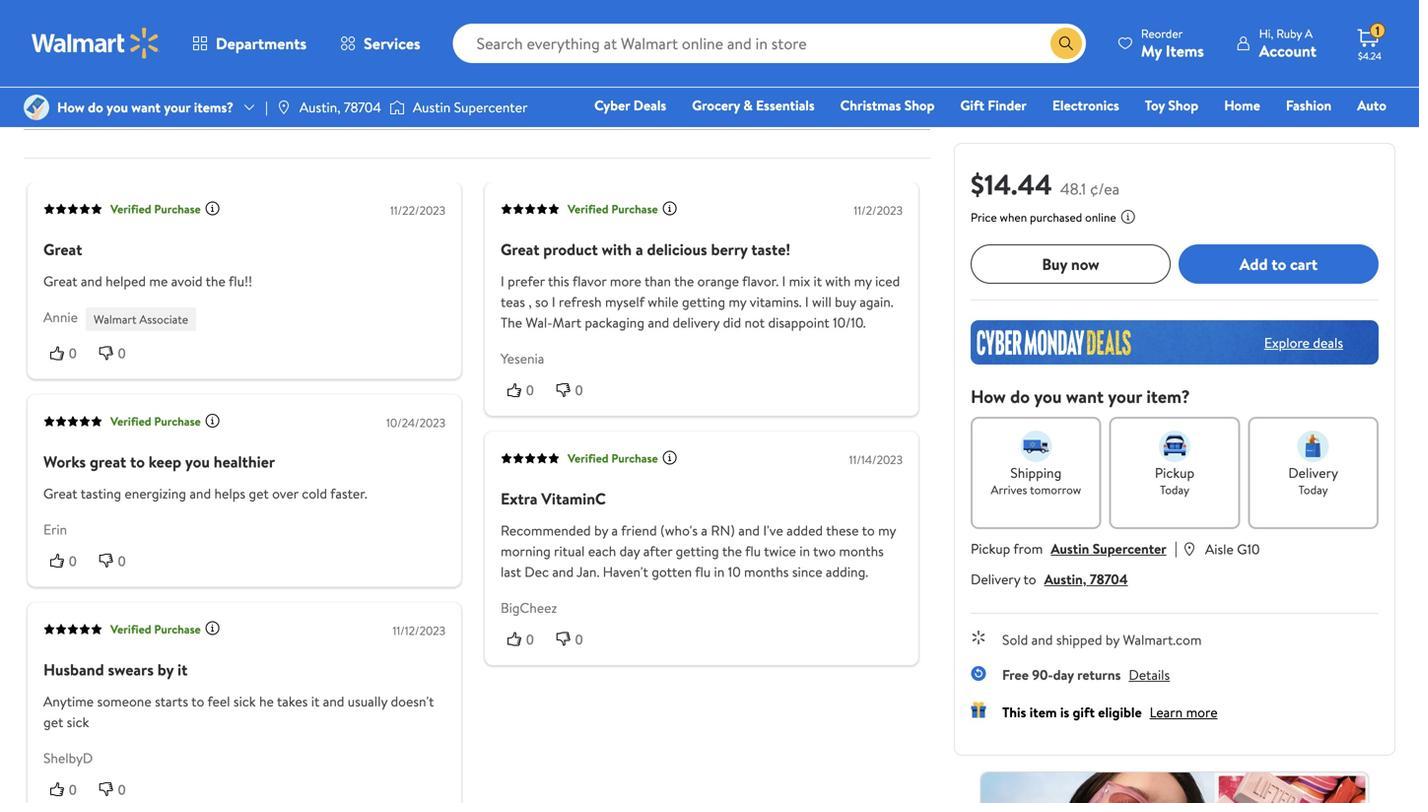 Task type: vqa. For each thing, say whether or not it's contained in the screenshot.
Extra VitaminC
yes



Task type: locate. For each thing, give the bounding box(es) containing it.
0 vertical spatial getting
[[682, 292, 725, 311]]

associate
[[139, 311, 188, 328]]

austin supercenter
[[413, 98, 528, 117]]

to left feel in the left of the page
[[191, 692, 204, 711]]

1 horizontal spatial day
[[1053, 665, 1074, 684]]

1 horizontal spatial the
[[674, 271, 694, 291]]

| right items?
[[265, 98, 268, 117]]

Search search field
[[453, 24, 1086, 63]]

1 vertical spatial verified purchase information image
[[662, 450, 678, 465]]

husband swears by it
[[43, 659, 188, 680]]

verified
[[110, 201, 151, 217], [568, 201, 609, 217], [110, 413, 151, 430], [568, 450, 609, 467], [110, 621, 151, 637]]

0 horizontal spatial it
[[177, 659, 188, 680]]

intent image for shipping image
[[1020, 431, 1052, 462]]

1 horizontal spatial today
[[1298, 481, 1328, 498]]

deals
[[633, 96, 666, 115]]

1 vertical spatial want
[[1066, 384, 1104, 409]]

will
[[812, 292, 832, 311]]

0 vertical spatial delivery
[[1288, 463, 1338, 482]]

details
[[1129, 665, 1170, 684]]

austin, down departments
[[299, 98, 340, 117]]

1 vertical spatial do
[[1010, 384, 1030, 409]]

helped
[[106, 271, 146, 291]]

it right mix
[[813, 271, 822, 291]]

shipping arrives tomorrow
[[991, 463, 1081, 498]]

sick
[[233, 692, 256, 711], [67, 712, 89, 731]]

0 vertical spatial by
[[594, 521, 608, 540]]

and inside anytime someone starts to feel sick he takes it and usually doesn't get sick
[[323, 692, 344, 711]]

shop inside christmas shop link
[[904, 96, 935, 115]]

vitamins.
[[750, 292, 802, 311]]

1 horizontal spatial  image
[[276, 100, 292, 115]]

morning
[[501, 541, 551, 561]]

someone
[[97, 692, 151, 711]]

the
[[206, 271, 226, 291], [674, 271, 694, 291], [722, 541, 742, 561]]

legal information image
[[1120, 209, 1136, 225]]

0 horizontal spatial get
[[43, 712, 63, 731]]

the up 10
[[722, 541, 742, 561]]

by up starts
[[157, 659, 174, 680]]

great
[[90, 451, 126, 472]]

 image for austin supercenter
[[389, 98, 405, 117]]

0 horizontal spatial my
[[729, 292, 746, 311]]

0 horizontal spatial a
[[611, 521, 618, 540]]

verified up product
[[568, 201, 609, 217]]

day
[[619, 541, 640, 561], [1053, 665, 1074, 684]]

delivery down intent image for delivery
[[1288, 463, 1338, 482]]

1 verified purchase information image from the top
[[205, 200, 220, 216]]

your for items?
[[164, 98, 191, 117]]

verified for works great to keep you healthier
[[110, 413, 151, 430]]

1 up $4.24
[[1376, 22, 1380, 39]]

2 vertical spatial it
[[311, 692, 320, 711]]

how
[[57, 98, 85, 117], [971, 384, 1006, 409]]

the right than
[[674, 271, 694, 291]]

prefer
[[508, 271, 545, 291]]

2 verified purchase information image from the top
[[662, 450, 678, 465]]

electronics
[[1052, 96, 1119, 115]]

1 horizontal spatial want
[[1066, 384, 1104, 409]]

day up haven't
[[619, 541, 640, 561]]

how do you want your item?
[[971, 384, 1190, 409]]

verified up great
[[110, 413, 151, 430]]

2 horizontal spatial  image
[[389, 98, 405, 117]]

1 vertical spatial my
[[729, 292, 746, 311]]

2 vertical spatial by
[[157, 659, 174, 680]]

more right learn
[[1186, 703, 1218, 722]]

1 horizontal spatial pickup
[[1155, 463, 1195, 482]]

today inside delivery today
[[1298, 481, 1328, 498]]

1 horizontal spatial in
[[799, 541, 810, 561]]

verified purchase for works great to keep you healthier
[[110, 413, 201, 430]]

more
[[610, 271, 641, 291], [1186, 703, 1218, 722]]

0 horizontal spatial the
[[206, 271, 226, 291]]

flavor
[[572, 271, 607, 291]]

verified up 'vitaminc'
[[568, 450, 609, 467]]

verified purchase for husband swears by it
[[110, 621, 201, 637]]

verified purchase for extra vitaminc
[[568, 450, 658, 467]]

day left returns
[[1053, 665, 1074, 684]]

verified purchase up great product with a delicious berry taste! on the top of page
[[568, 201, 658, 217]]

0 vertical spatial austin,
[[299, 98, 340, 117]]

my up did
[[729, 292, 746, 311]]

while
[[648, 292, 679, 311]]

pickup for pickup today
[[1155, 463, 1195, 482]]

shop inside toy shop link
[[1168, 96, 1199, 115]]

austin, 78704
[[299, 98, 381, 117]]

0 vertical spatial |
[[265, 98, 268, 117]]

delivery
[[1288, 463, 1338, 482], [971, 570, 1020, 589]]

he
[[259, 692, 274, 711]]

1 verified purchase information image from the top
[[662, 200, 678, 216]]

0 vertical spatial with
[[602, 238, 632, 260]]

0 vertical spatial pickup
[[1155, 463, 1195, 482]]

and
[[81, 271, 102, 291], [648, 313, 669, 332], [190, 484, 211, 503], [738, 521, 760, 540], [552, 562, 574, 581], [1031, 630, 1053, 649], [323, 692, 344, 711]]

to right the these
[[862, 521, 875, 540]]

delivery down from in the bottom of the page
[[971, 570, 1020, 589]]

do up the "intent image for shipping"
[[1010, 384, 1030, 409]]

austin up austin, 78704 "button" at the bottom right of the page
[[1051, 539, 1089, 558]]

2 horizontal spatial the
[[722, 541, 742, 561]]

the left flu!! on the left top of page
[[206, 271, 226, 291]]

 image left the austin, 78704
[[276, 100, 292, 115]]

1 vertical spatial you
[[1034, 384, 1062, 409]]

recommended
[[501, 521, 591, 540]]

verified up swears
[[110, 621, 151, 637]]

supercenter down 1 star
[[454, 98, 528, 117]]

0 horizontal spatial you
[[106, 98, 128, 117]]

1 vertical spatial your
[[1108, 384, 1142, 409]]

verified purchase information image up delicious
[[662, 200, 678, 216]]

11/2/2023
[[854, 202, 903, 219]]

want for item?
[[1066, 384, 1104, 409]]

1 vertical spatial in
[[714, 562, 725, 581]]

in left 10
[[714, 562, 725, 581]]

1 vertical spatial with
[[825, 271, 851, 291]]

0 horizontal spatial austin
[[413, 98, 451, 117]]

flu left twice at right
[[745, 541, 761, 561]]

it up starts
[[177, 659, 188, 680]]

get down anytime
[[43, 712, 63, 731]]

pickup down intent image for pickup
[[1155, 463, 1195, 482]]

0 horizontal spatial pickup
[[971, 539, 1010, 558]]

now
[[1071, 253, 1099, 275]]

pickup inside the pickup from austin supercenter |
[[971, 539, 1010, 558]]

 image for austin, 78704
[[276, 100, 292, 115]]

toy
[[1145, 96, 1165, 115]]

tomorrow
[[1030, 481, 1081, 498]]

i right so
[[552, 292, 556, 311]]

your left "item?"
[[1108, 384, 1142, 409]]

1 horizontal spatial it
[[311, 692, 320, 711]]

your
[[164, 98, 191, 117], [1108, 384, 1142, 409]]

you right keep
[[185, 451, 210, 472]]

verified purchase information image up (who's
[[662, 450, 678, 465]]

it
[[813, 271, 822, 291], [177, 659, 188, 680], [311, 692, 320, 711]]

 image right the austin, 78704
[[389, 98, 405, 117]]

you up the "intent image for shipping"
[[1034, 384, 1062, 409]]

months up adding.
[[839, 541, 884, 561]]

delivery today
[[1288, 463, 1338, 498]]

verified purchase information image up great and helped me avoid the flu!!
[[205, 200, 220, 216]]

Walmart Site-Wide search field
[[453, 24, 1086, 63]]

getting up 'delivery' on the top of the page
[[682, 292, 725, 311]]

0 horizontal spatial day
[[619, 541, 640, 561]]

78704
[[344, 98, 381, 117], [1090, 570, 1128, 589]]

to left cart
[[1272, 253, 1286, 275]]

2 horizontal spatial it
[[813, 271, 822, 291]]

purchase up great product with a delicious berry taste! on the top of page
[[611, 201, 658, 217]]

1 horizontal spatial 1
[[1376, 22, 1380, 39]]

with inside the i prefer this flavor more than the orange flavor. i mix it with my iced teas , so i refresh myself while getting my vitamins. i will buy again. the wal-mart packaging and delivery did not disappoint 10/10.
[[825, 271, 851, 291]]

0 horizontal spatial  image
[[24, 95, 49, 120]]

how up the arrives
[[971, 384, 1006, 409]]

how for how do you want your items?
[[57, 98, 85, 117]]

0 vertical spatial want
[[131, 98, 161, 117]]

0 horizontal spatial 1
[[483, 10, 487, 29]]

0 horizontal spatial austin,
[[299, 98, 340, 117]]

today inside pickup today
[[1160, 481, 1189, 498]]

search icon image
[[1058, 35, 1074, 51]]

aisle g10
[[1205, 540, 1260, 559]]

after
[[643, 541, 672, 561]]

i up teas
[[501, 271, 504, 291]]

christmas shop
[[840, 96, 935, 115]]

0 vertical spatial your
[[164, 98, 191, 117]]

0 horizontal spatial do
[[88, 98, 103, 117]]

buy now button
[[971, 244, 1171, 284]]

with up buy
[[825, 271, 851, 291]]

1 horizontal spatial sick
[[233, 692, 256, 711]]

getting inside the i prefer this flavor more than the orange flavor. i mix it with my iced teas , so i refresh myself while getting my vitamins. i will buy again. the wal-mart packaging and delivery did not disappoint 10/10.
[[682, 292, 725, 311]]

verified purchase information image for product
[[662, 200, 678, 216]]

verified purchase up works great to keep you healthier
[[110, 413, 201, 430]]

verified for great
[[110, 201, 151, 217]]

verified purchase for great product with a delicious berry taste!
[[568, 201, 658, 217]]

1 horizontal spatial more
[[1186, 703, 1218, 722]]

and down ritual
[[552, 562, 574, 581]]

items?
[[194, 98, 234, 117]]

1 vertical spatial delivery
[[971, 570, 1020, 589]]

(42 reviews) link
[[24, 11, 149, 33]]

2 vertical spatial my
[[878, 521, 896, 540]]

deals
[[1313, 333, 1343, 352]]

more inside the i prefer this flavor more than the orange flavor. i mix it with my iced teas , so i refresh myself while getting my vitamins. i will buy again. the wal-mart packaging and delivery did not disappoint 10/10.
[[610, 271, 641, 291]]

pickup left from in the bottom of the page
[[971, 539, 1010, 558]]

verified purchase up swears
[[110, 621, 201, 637]]

want left "item?"
[[1066, 384, 1104, 409]]

0 horizontal spatial 78704
[[344, 98, 381, 117]]

by up each
[[594, 521, 608, 540]]

0 vertical spatial verified purchase information image
[[662, 200, 678, 216]]

1 shop from the left
[[904, 96, 935, 115]]

how down walmart image
[[57, 98, 85, 117]]

1 horizontal spatial austin,
[[1044, 570, 1087, 589]]

more up myself
[[610, 271, 641, 291]]

walmart
[[94, 311, 137, 328]]

item?
[[1146, 384, 1190, 409]]

| left aisle
[[1174, 537, 1178, 559]]

0 vertical spatial you
[[106, 98, 128, 117]]

verified purchase information image for vitaminc
[[662, 450, 678, 465]]

today down intent image for delivery
[[1298, 481, 1328, 498]]

1 vertical spatial austin
[[1051, 539, 1089, 558]]

0 vertical spatial months
[[839, 541, 884, 561]]

getting down (who's
[[676, 541, 719, 561]]

buy
[[1042, 253, 1067, 275]]

1 horizontal spatial your
[[1108, 384, 1142, 409]]

sick down anytime
[[67, 712, 89, 731]]

gotten
[[652, 562, 692, 581]]

0 vertical spatial my
[[854, 271, 872, 291]]

annie
[[43, 307, 78, 327]]

delivery for to
[[971, 570, 1020, 589]]

jan.
[[577, 562, 599, 581]]

shipping
[[1011, 463, 1062, 482]]

verified purchase information image for works great to keep you healthier
[[205, 413, 220, 428]]

1 horizontal spatial with
[[825, 271, 851, 291]]

your left items?
[[164, 98, 191, 117]]

purchase up keep
[[154, 413, 201, 430]]

and down while
[[648, 313, 669, 332]]

austin, down the pickup from austin supercenter |
[[1044, 570, 1087, 589]]

toy shop link
[[1136, 95, 1207, 116]]

a left rn)
[[701, 521, 708, 540]]

by right shipped
[[1106, 630, 1120, 649]]

day inside the recommended by a friend (who's a rn) and i've added these to my morning ritual each day after getting the flu twice in two months last dec and jan.   haven't gotten flu in 10 months since adding.
[[619, 541, 640, 561]]

1 horizontal spatial |
[[1174, 537, 1178, 559]]

my
[[1141, 40, 1162, 62]]

my right the these
[[878, 521, 896, 540]]

verified purchase information image
[[205, 200, 220, 216], [205, 413, 220, 428], [205, 621, 220, 636]]

shop
[[904, 96, 935, 115], [1168, 96, 1199, 115]]

to inside anytime someone starts to feel sick he takes it and usually doesn't get sick
[[191, 692, 204, 711]]

pickup
[[1155, 463, 1195, 482], [971, 539, 1010, 558]]

how for how do you want your item?
[[971, 384, 1006, 409]]

gifting made easy image
[[971, 702, 986, 718]]

1 today from the left
[[1160, 481, 1189, 498]]

 image for how do you want your items?
[[24, 95, 49, 120]]

1 vertical spatial verified purchase information image
[[205, 413, 220, 428]]

reviews)
[[107, 15, 149, 32]]

0 vertical spatial austin
[[413, 98, 451, 117]]

1 vertical spatial pickup
[[971, 539, 1010, 558]]

shop for christmas shop
[[904, 96, 935, 115]]

1 vertical spatial getting
[[676, 541, 719, 561]]

1 horizontal spatial shop
[[1168, 96, 1199, 115]]

the
[[501, 313, 522, 332]]

1 left star
[[483, 10, 487, 29]]

today for pickup
[[1160, 481, 1189, 498]]

get left over
[[249, 484, 269, 503]]

verified up helped
[[110, 201, 151, 217]]

verified purchase information image
[[662, 200, 678, 216], [662, 450, 678, 465]]

78704 down austin supercenter "button"
[[1090, 570, 1128, 589]]

2 vertical spatial verified purchase information image
[[205, 621, 220, 636]]

shipped
[[1056, 630, 1102, 649]]

do for how do you want your items?
[[88, 98, 103, 117]]

1 vertical spatial supercenter
[[1093, 539, 1167, 558]]

1 horizontal spatial get
[[249, 484, 269, 503]]

2 horizontal spatial my
[[878, 521, 896, 540]]

0 horizontal spatial shop
[[904, 96, 935, 115]]

a left delicious
[[636, 238, 643, 260]]

0 vertical spatial how
[[57, 98, 85, 117]]

purchase up avoid on the top left of page
[[154, 201, 201, 217]]

shop up the registry
[[1168, 96, 1199, 115]]

months down twice at right
[[744, 562, 789, 581]]

getting
[[682, 292, 725, 311], [676, 541, 719, 561]]

purchase up starts
[[154, 621, 201, 637]]

verified purchase up me
[[110, 201, 201, 217]]

in left two
[[799, 541, 810, 561]]

 image down walmart image
[[24, 95, 49, 120]]

11/14/2023
[[849, 451, 903, 468]]

with up "flavor"
[[602, 238, 632, 260]]

my left the iced
[[854, 271, 872, 291]]

¢/ea
[[1090, 178, 1120, 200]]

details button
[[1129, 665, 1170, 684]]

shop for toy shop
[[1168, 96, 1199, 115]]

1 horizontal spatial delivery
[[1288, 463, 1338, 482]]

2 shop from the left
[[1168, 96, 1199, 115]]

0 vertical spatial it
[[813, 271, 822, 291]]

a up each
[[611, 521, 618, 540]]

with
[[602, 238, 632, 260], [825, 271, 851, 291]]

shelbyd
[[43, 748, 93, 767]]

1 vertical spatial how
[[971, 384, 1006, 409]]

(42 reviews)
[[87, 15, 149, 32]]

to down from in the bottom of the page
[[1023, 570, 1036, 589]]

want left items?
[[131, 98, 161, 117]]

flu right gotten
[[695, 562, 711, 581]]

0 horizontal spatial more
[[610, 271, 641, 291]]

ritual
[[554, 541, 585, 561]]

home link
[[1215, 95, 1269, 116]]

0 vertical spatial sick
[[233, 692, 256, 711]]

verified purchase up 'vitaminc'
[[568, 450, 658, 467]]

tasting
[[81, 484, 121, 503]]

and right the sold
[[1031, 630, 1053, 649]]

when
[[1000, 209, 1027, 226]]

this
[[1002, 703, 1026, 722]]

eligible
[[1098, 703, 1142, 722]]

2 verified purchase information image from the top
[[205, 413, 220, 428]]

teas
[[501, 292, 525, 311]]

feel
[[207, 692, 230, 711]]

verified purchase information image up the healthier on the bottom of page
[[205, 413, 220, 428]]

verified purchase information image for husband swears by it
[[205, 621, 220, 636]]

i left will
[[805, 292, 809, 311]]

verified purchase information image up feel in the left of the page
[[205, 621, 220, 636]]

today down intent image for pickup
[[1160, 481, 1189, 498]]

iced
[[875, 271, 900, 291]]

1 horizontal spatial how
[[971, 384, 1006, 409]]

0 horizontal spatial today
[[1160, 481, 1189, 498]]

0 horizontal spatial your
[[164, 98, 191, 117]]

and left usually
[[323, 692, 344, 711]]

you down walmart image
[[106, 98, 128, 117]]

 image
[[24, 95, 49, 120], [389, 98, 405, 117], [276, 100, 292, 115]]

2 horizontal spatial you
[[1034, 384, 1062, 409]]

supercenter up austin, 78704 "button" at the bottom right of the page
[[1093, 539, 1167, 558]]

sick left he
[[233, 692, 256, 711]]

1 horizontal spatial supercenter
[[1093, 539, 1167, 558]]

austin down services
[[413, 98, 451, 117]]

1 horizontal spatial austin
[[1051, 539, 1089, 558]]

to inside button
[[1272, 253, 1286, 275]]

78704 down services dropdown button
[[344, 98, 381, 117]]

1 horizontal spatial 78704
[[1090, 570, 1128, 589]]

0 vertical spatial flu
[[745, 541, 761, 561]]

today for delivery
[[1298, 481, 1328, 498]]

2 today from the left
[[1298, 481, 1328, 498]]

1 vertical spatial get
[[43, 712, 63, 731]]

a
[[1305, 25, 1313, 42]]

1 vertical spatial day
[[1053, 665, 1074, 684]]

shop right christmas
[[904, 96, 935, 115]]

0 horizontal spatial want
[[131, 98, 161, 117]]

3 verified purchase information image from the top
[[205, 621, 220, 636]]

healthier
[[214, 451, 275, 472]]

do down walmart image
[[88, 98, 103, 117]]

to
[[1272, 253, 1286, 275], [130, 451, 145, 472], [862, 521, 875, 540], [1023, 570, 1036, 589], [191, 692, 204, 711]]

0
[[904, 10, 913, 29], [69, 345, 77, 361], [118, 345, 126, 361], [526, 382, 534, 398], [575, 382, 583, 398], [69, 553, 77, 569], [118, 553, 126, 569], [526, 632, 534, 647], [575, 632, 583, 647], [69, 782, 77, 798], [118, 782, 126, 798]]

0 vertical spatial verified purchase information image
[[205, 200, 220, 216]]

twice
[[764, 541, 796, 561]]



Task type: describe. For each thing, give the bounding box(es) containing it.
verified purchase information image for great
[[205, 200, 220, 216]]

online
[[1085, 209, 1116, 226]]

0 vertical spatial in
[[799, 541, 810, 561]]

free
[[1002, 665, 1029, 684]]

cart
[[1290, 253, 1318, 275]]

purchase for great product with a delicious berry taste!
[[611, 201, 658, 217]]

verified for great product with a delicious berry taste!
[[568, 201, 609, 217]]

explore deals link
[[1256, 325, 1351, 360]]

you for how do you want your items?
[[106, 98, 128, 117]]

supercenter inside the pickup from austin supercenter |
[[1093, 539, 1167, 558]]

price
[[971, 209, 997, 226]]

i've
[[763, 521, 783, 540]]

walmart image
[[32, 28, 160, 59]]

to inside the recommended by a friend (who's a rn) and i've added these to my morning ritual each day after getting the flu twice in two months last dec and jan.   haven't gotten flu in 10 months since adding.
[[862, 521, 875, 540]]

taste!
[[751, 238, 790, 260]]

anytime
[[43, 692, 94, 711]]

anytime someone starts to feel sick he takes it and usually doesn't get sick
[[43, 692, 434, 731]]

delivery
[[673, 313, 720, 332]]

purchase for husband swears by it
[[154, 621, 201, 637]]

1 vertical spatial 78704
[[1090, 570, 1128, 589]]

0 horizontal spatial |
[[265, 98, 268, 117]]

i prefer this flavor more than the orange flavor. i mix it with my iced teas , so i refresh myself while getting my vitamins. i will buy again. the wal-mart packaging and delivery did not disappoint 10/10.
[[501, 271, 900, 332]]

electronics link
[[1043, 95, 1128, 116]]

0 horizontal spatial sick
[[67, 712, 89, 731]]

cyber deals link
[[585, 95, 675, 116]]

it inside anytime someone starts to feel sick he takes it and usually doesn't get sick
[[311, 692, 320, 711]]

1 vertical spatial it
[[177, 659, 188, 680]]

gift
[[1073, 703, 1095, 722]]

energizing
[[125, 484, 186, 503]]

walmart associate
[[94, 311, 188, 328]]

pickup for pickup from austin supercenter |
[[971, 539, 1010, 558]]

delivery for today
[[1288, 463, 1338, 482]]

and left helps
[[190, 484, 211, 503]]

,
[[528, 292, 532, 311]]

my inside the recommended by a friend (who's a rn) and i've added these to my morning ritual each day after getting the flu twice in two months last dec and jan.   haven't gotten flu in 10 months since adding.
[[878, 521, 896, 540]]

2 vertical spatial you
[[185, 451, 210, 472]]

great for great tasting energizing and helps get over cold faster.
[[43, 484, 77, 503]]

getting inside the recommended by a friend (who's a rn) and i've added these to my morning ritual each day after getting the flu twice in two months last dec and jan.   haven't gotten flu in 10 months since adding.
[[676, 541, 719, 561]]

g10
[[1237, 540, 1260, 559]]

purchase for extra vitaminc
[[611, 450, 658, 467]]

added
[[787, 521, 823, 540]]

last
[[501, 562, 521, 581]]

(who's
[[660, 521, 698, 540]]

rn)
[[711, 521, 735, 540]]

add
[[1240, 253, 1268, 275]]

i left mix
[[782, 271, 786, 291]]

myself
[[605, 292, 644, 311]]

toy shop
[[1145, 96, 1199, 115]]

do for how do you want your item?
[[1010, 384, 1030, 409]]

item
[[1030, 703, 1057, 722]]

swears
[[108, 659, 154, 680]]

intent image for pickup image
[[1159, 431, 1190, 462]]

1 for 1 star
[[483, 10, 487, 29]]

and left i've
[[738, 521, 760, 540]]

walmart+ link
[[1319, 122, 1395, 143]]

disappoint
[[768, 313, 830, 332]]

so
[[535, 292, 548, 311]]

purchased
[[1030, 209, 1082, 226]]

than
[[644, 271, 671, 291]]

intent image for delivery image
[[1298, 431, 1329, 462]]

0 horizontal spatial supercenter
[[454, 98, 528, 117]]

great for great
[[43, 238, 82, 260]]

reorder
[[1141, 25, 1183, 42]]

home
[[1224, 96, 1260, 115]]

1 vertical spatial months
[[744, 562, 789, 581]]

$14.44 48.1 ¢/ea
[[971, 165, 1120, 203]]

to left keep
[[130, 451, 145, 472]]

austin inside the pickup from austin supercenter |
[[1051, 539, 1089, 558]]

arrives
[[991, 481, 1027, 498]]

1 for 1
[[1376, 22, 1380, 39]]

want for items?
[[131, 98, 161, 117]]

auto registry
[[1160, 96, 1387, 142]]

great for great product with a delicious berry taste!
[[501, 238, 540, 260]]

verified purchase for great
[[110, 201, 201, 217]]

0 horizontal spatial flu
[[695, 562, 711, 581]]

by inside the recommended by a friend (who's a rn) and i've added these to my morning ritual each day after getting the flu twice in two months last dec and jan.   haven't gotten flu in 10 months since adding.
[[594, 521, 608, 540]]

services
[[364, 33, 420, 54]]

you for how do you want your item?
[[1034, 384, 1062, 409]]

0 horizontal spatial by
[[157, 659, 174, 680]]

bigcheez
[[501, 598, 557, 617]]

price when purchased online
[[971, 209, 1116, 226]]

1 horizontal spatial my
[[854, 271, 872, 291]]

1 vertical spatial by
[[1106, 630, 1120, 649]]

great product with a delicious berry taste!
[[501, 238, 790, 260]]

11/22/2023
[[390, 202, 445, 219]]

the inside the i prefer this flavor more than the orange flavor. i mix it with my iced teas , so i refresh myself while getting my vitamins. i will buy again. the wal-mart packaging and delivery did not disappoint 10/10.
[[674, 271, 694, 291]]

cyber monday deals image
[[971, 320, 1379, 365]]

0 vertical spatial get
[[249, 484, 269, 503]]

erin
[[43, 520, 67, 539]]

10/10.
[[833, 313, 866, 332]]

1 horizontal spatial a
[[636, 238, 643, 260]]

it inside the i prefer this flavor more than the orange flavor. i mix it with my iced teas , so i refresh myself while getting my vitamins. i will buy again. the wal-mart packaging and delivery did not disappoint 10/10.
[[813, 271, 822, 291]]

1 vertical spatial |
[[1174, 537, 1178, 559]]

two
[[813, 541, 836, 561]]

sold and shipped by walmart.com
[[1002, 630, 1202, 649]]

0 vertical spatial 78704
[[344, 98, 381, 117]]

verified for extra vitaminc
[[568, 450, 609, 467]]

hi,
[[1259, 25, 1274, 42]]

2 horizontal spatial a
[[701, 521, 708, 540]]

austin, 78704 button
[[1044, 570, 1128, 589]]

recommended by a friend (who's a rn) and i've added these to my morning ritual each day after getting the flu twice in two months last dec and jan.   haven't gotten flu in 10 months since adding.
[[501, 521, 896, 581]]

1 vertical spatial austin,
[[1044, 570, 1087, 589]]

the inside the recommended by a friend (who's a rn) and i've added these to my morning ritual each day after getting the flu twice in two months last dec and jan.   haven't gotten flu in 10 months since adding.
[[722, 541, 742, 561]]

keep
[[149, 451, 181, 472]]

purchase for works great to keep you healthier
[[154, 413, 201, 430]]

works
[[43, 451, 86, 472]]

and inside the i prefer this flavor more than the orange flavor. i mix it with my iced teas , so i refresh myself while getting my vitamins. i will buy again. the wal-mart packaging and delivery did not disappoint 10/10.
[[648, 313, 669, 332]]

auto
[[1357, 96, 1387, 115]]

buy now
[[1042, 253, 1099, 275]]

verified for husband swears by it
[[110, 621, 151, 637]]

dec
[[525, 562, 549, 581]]

haven't
[[603, 562, 648, 581]]

gift finder
[[960, 96, 1027, 115]]

1 horizontal spatial flu
[[745, 541, 761, 561]]

me
[[149, 271, 168, 291]]

these
[[826, 521, 859, 540]]

free 90-day returns details
[[1002, 665, 1170, 684]]

did
[[723, 313, 741, 332]]

fashion
[[1286, 96, 1332, 115]]

helps
[[214, 484, 245, 503]]

christmas shop link
[[831, 95, 944, 116]]

packaging
[[585, 313, 645, 332]]

&
[[743, 96, 753, 115]]

your for item?
[[1108, 384, 1142, 409]]

add to cart
[[1240, 253, 1318, 275]]

11/12/2023
[[393, 622, 445, 639]]

purchase for great
[[154, 201, 201, 217]]

returns
[[1077, 665, 1121, 684]]

and left helped
[[81, 271, 102, 291]]

get inside anytime someone starts to feel sick he takes it and usually doesn't get sick
[[43, 712, 63, 731]]

one
[[1236, 123, 1265, 142]]

extra
[[501, 488, 538, 509]]

departments button
[[175, 20, 323, 67]]

(42
[[87, 15, 104, 32]]

great for great and helped me avoid the flu!!
[[43, 271, 77, 291]]

$4.24
[[1358, 49, 1382, 63]]

husband
[[43, 659, 104, 680]]

learn more button
[[1150, 703, 1218, 722]]

mart
[[553, 313, 581, 332]]

auto link
[[1348, 95, 1395, 116]]

each
[[588, 541, 616, 561]]

flavor.
[[742, 271, 779, 291]]

one debit link
[[1227, 122, 1311, 143]]

refresh
[[559, 292, 602, 311]]

how do you want your items?
[[57, 98, 234, 117]]

10/24/2023
[[386, 414, 445, 431]]

$14.44
[[971, 165, 1052, 203]]

0 horizontal spatial with
[[602, 238, 632, 260]]

account
[[1259, 40, 1317, 62]]

0 horizontal spatial in
[[714, 562, 725, 581]]

1 star
[[483, 10, 513, 29]]



